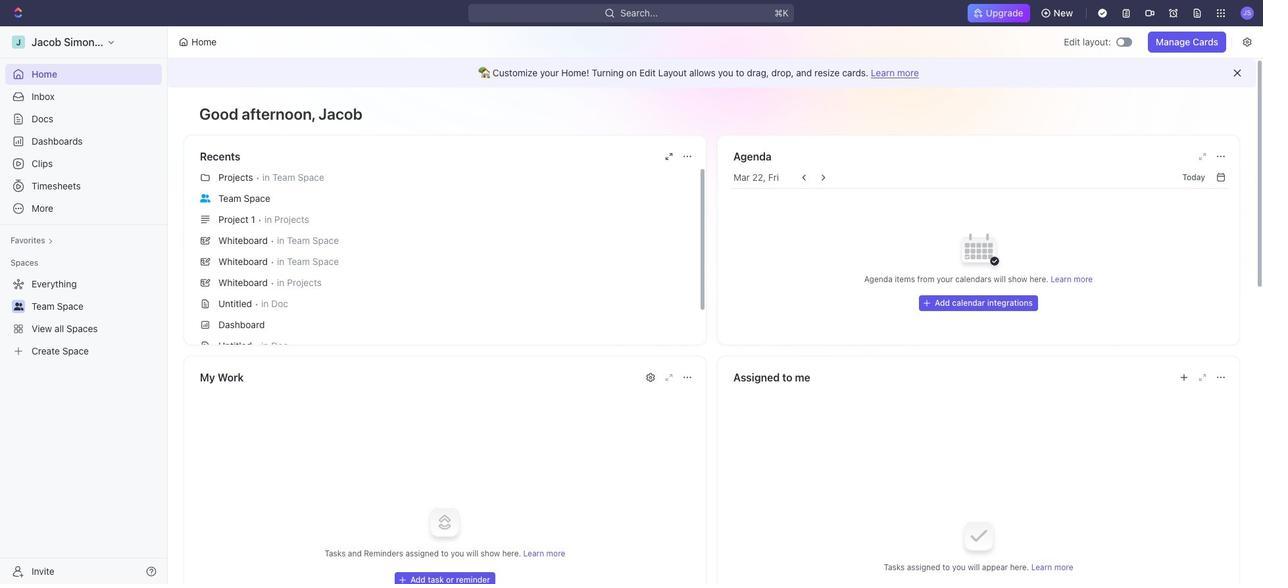 Task type: vqa. For each thing, say whether or not it's contained in the screenshot.
business time icon
no



Task type: describe. For each thing, give the bounding box(es) containing it.
0 vertical spatial user group image
[[200, 194, 211, 202]]



Task type: locate. For each thing, give the bounding box(es) containing it.
tree inside the sidebar navigation
[[5, 274, 162, 362]]

alert
[[168, 59, 1256, 88]]

user group image inside the sidebar navigation
[[13, 303, 23, 311]]

1 vertical spatial user group image
[[13, 303, 23, 311]]

sidebar navigation
[[0, 26, 170, 584]]

0 horizontal spatial user group image
[[13, 303, 23, 311]]

jacob simon's workspace, , element
[[12, 36, 25, 49]]

user group image
[[200, 194, 211, 202], [13, 303, 23, 311]]

1 horizontal spatial user group image
[[200, 194, 211, 202]]

tree
[[5, 274, 162, 362]]



